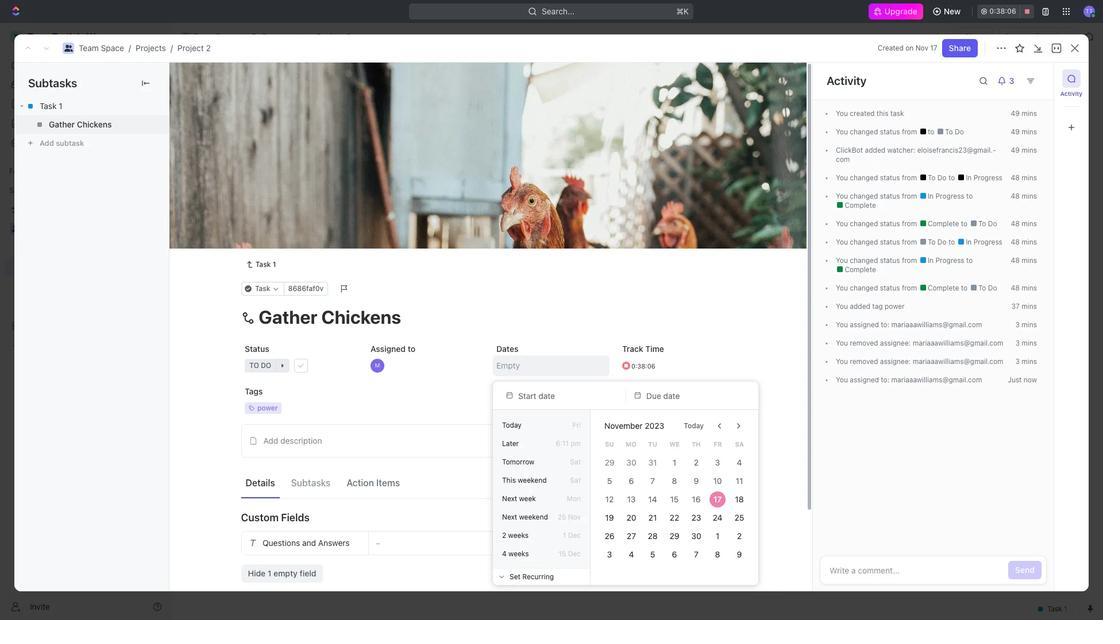 Task type: vqa. For each thing, say whether or not it's contained in the screenshot.


Task type: describe. For each thing, give the bounding box(es) containing it.
send button
[[1008, 561, 1042, 580]]

1 changed status from from the top
[[848, 128, 919, 136]]

team for team space / projects / project 2
[[79, 43, 99, 53]]

now
[[1024, 376, 1037, 384]]

10
[[714, 476, 722, 486]]

1 vertical spatial add task button
[[295, 160, 344, 174]]

th
[[692, 441, 701, 448]]

3 48 mins from the top
[[1011, 219, 1037, 228]]

gather chickens link
[[14, 115, 169, 134]]

1 horizontal spatial 17
[[930, 44, 937, 52]]

custom fields
[[241, 512, 310, 524]]

1 vertical spatial 29
[[670, 531, 679, 541]]

add down the calendar link
[[309, 162, 322, 171]]

2 48 from the top
[[1011, 192, 1020, 201]]

task sidebar content section
[[812, 63, 1054, 592]]

1 horizontal spatial team space link
[[179, 30, 241, 44]]

add down task 2
[[232, 239, 246, 249]]

10 mins from the top
[[1022, 302, 1037, 311]]

dashboards
[[28, 118, 72, 128]]

2 changed status from from the top
[[848, 174, 919, 182]]

5 48 from the top
[[1011, 256, 1020, 265]]

inbox
[[28, 79, 48, 89]]

Edit task name text field
[[241, 306, 735, 328]]

6 changed from the top
[[850, 256, 878, 265]]

tree inside sidebar navigation
[[5, 200, 167, 355]]

dec for 15 dec
[[568, 550, 581, 558]]

3 changed from the top
[[850, 192, 878, 201]]

3 3 mins from the top
[[1015, 357, 1037, 366]]

add up the 'customize'
[[1020, 74, 1035, 83]]

empty
[[496, 361, 520, 371]]

and
[[302, 538, 316, 548]]

mon
[[567, 495, 581, 503]]

tags
[[244, 387, 262, 396]]

5 mins from the top
[[1022, 192, 1037, 201]]

spaces
[[9, 186, 34, 195]]

gather chickens
[[49, 120, 112, 129]]

1 vertical spatial project 2
[[199, 68, 268, 87]]

today button
[[677, 417, 711, 435]]

field
[[300, 569, 316, 579]]

tomorrow
[[502, 458, 534, 467]]

22
[[670, 513, 679, 523]]

this
[[877, 109, 888, 118]]

7 changed status from from the top
[[848, 284, 919, 292]]

list
[[258, 106, 272, 116]]

3 from from the top
[[902, 192, 917, 201]]

1 vertical spatial added
[[850, 302, 870, 311]]

8 you from the top
[[836, 284, 848, 292]]

list link
[[256, 103, 272, 119]]

assignees
[[479, 134, 513, 143]]

questions
[[262, 538, 300, 548]]

25 for 25 nov
[[558, 513, 566, 522]]

1 button for 1
[[257, 199, 273, 210]]

assigned for just now
[[850, 376, 879, 384]]

1 49 from the top
[[1011, 109, 1020, 118]]

later
[[502, 440, 519, 448]]

Due date text field
[[646, 391, 742, 401]]

hide button
[[592, 132, 616, 146]]

5 changed status from from the top
[[848, 238, 919, 246]]

1 horizontal spatial 5
[[650, 550, 655, 560]]

empty
[[273, 569, 298, 579]]

user group image inside sidebar navigation
[[12, 225, 20, 232]]

sat for tomorrow
[[570, 458, 581, 467]]

power
[[885, 302, 905, 311]]

2 vertical spatial project
[[199, 68, 251, 87]]

space for team space
[[215, 32, 238, 41]]

gather
[[49, 120, 75, 129]]

track
[[622, 344, 643, 354]]

home
[[28, 60, 50, 70]]

details button
[[241, 473, 280, 493]]

2 you removed assignee: mariaaawilliams@gmail.com from the top
[[836, 357, 1003, 366]]

15 for 15 dec
[[559, 550, 566, 558]]

table
[[349, 106, 369, 116]]

week
[[519, 495, 536, 503]]

6 48 from the top
[[1011, 284, 1020, 292]]

49 for added watcher:
[[1011, 146, 1020, 155]]

1 vertical spatial share
[[949, 43, 971, 53]]

watcher:
[[887, 146, 915, 155]]

2 48 mins from the top
[[1011, 192, 1037, 201]]

automations button
[[999, 28, 1058, 45]]

14
[[648, 495, 657, 504]]

action items
[[347, 478, 400, 488]]

dates
[[496, 344, 518, 354]]

set
[[510, 573, 520, 581]]

3 changed status from from the top
[[848, 192, 919, 201]]

you added tag power
[[836, 302, 905, 311]]

description
[[280, 436, 322, 446]]

12 you from the top
[[836, 357, 848, 366]]

1 horizontal spatial project 2
[[317, 32, 351, 41]]

search...
[[542, 6, 575, 16]]

5 48 mins from the top
[[1011, 256, 1037, 265]]

7 mins from the top
[[1022, 238, 1037, 246]]

0 horizontal spatial add task button
[[226, 238, 270, 252]]

4 changed from the top
[[850, 219, 878, 228]]

favorites button
[[5, 164, 44, 178]]

4 48 from the top
[[1011, 238, 1020, 246]]

subtasks button
[[286, 473, 335, 493]]

15 dec
[[559, 550, 581, 558]]

dashboards link
[[5, 114, 167, 133]]

2 horizontal spatial add task button
[[1013, 70, 1062, 88]]

recurring
[[522, 573, 554, 581]]

track time
[[622, 344, 664, 354]]

on
[[906, 44, 914, 52]]

gantt
[[390, 106, 411, 116]]

4 from from the top
[[902, 219, 917, 228]]

0 vertical spatial project
[[317, 32, 344, 41]]

13
[[627, 495, 635, 504]]

table link
[[346, 103, 369, 119]]

weeks for 4 weeks
[[509, 550, 529, 558]]

0 vertical spatial 5
[[607, 476, 612, 486]]

upgrade
[[885, 6, 917, 16]]

0 horizontal spatial 8
[[672, 476, 677, 486]]

11
[[736, 476, 743, 486]]

13 mins from the top
[[1022, 357, 1037, 366]]

7 status from the top
[[880, 284, 900, 292]]

november
[[604, 421, 643, 431]]

1 48 from the top
[[1011, 174, 1020, 182]]

home link
[[5, 56, 167, 74]]

created
[[878, 44, 904, 52]]

you assigned to: mariaaawilliams@gmail.com for just now
[[836, 376, 982, 384]]

this
[[502, 476, 516, 485]]

assigned
[[370, 344, 405, 354]]

weekend for this weekend
[[518, 476, 547, 485]]

docs
[[28, 99, 47, 109]]

0 vertical spatial 30
[[626, 458, 636, 468]]

0 vertical spatial 29
[[605, 458, 614, 468]]

1 vertical spatial task 1
[[232, 200, 255, 209]]

0 horizontal spatial 9
[[694, 476, 699, 486]]

2 3 mins from the top
[[1015, 339, 1037, 348]]

custom fields button
[[241, 504, 735, 531]]

0 horizontal spatial nov
[[568, 513, 581, 522]]

added watcher:
[[863, 146, 917, 155]]

Start date text field
[[518, 391, 614, 401]]

0 vertical spatial subtasks
[[28, 76, 77, 90]]

16
[[692, 495, 701, 504]]

2 from from the top
[[902, 174, 917, 182]]

6:11 pm
[[556, 440, 581, 448]]

you created this task
[[836, 109, 904, 118]]

37
[[1012, 302, 1020, 311]]

dec for 1 dec
[[568, 531, 581, 540]]

0 vertical spatial added
[[865, 146, 885, 155]]

today inside button
[[684, 422, 704, 430]]

0 horizontal spatial today
[[502, 421, 522, 430]]

1 vertical spatial 8
[[715, 550, 720, 560]]

0 vertical spatial 6
[[629, 476, 634, 486]]

⌘k
[[677, 6, 689, 16]]

user group image
[[64, 45, 73, 52]]

1 3 mins from the top
[[1015, 321, 1037, 329]]

fields
[[281, 512, 310, 524]]

26
[[605, 531, 614, 541]]

1 vertical spatial task 1 link
[[241, 258, 281, 272]]

fr
[[714, 441, 722, 448]]

action items button
[[342, 473, 405, 493]]

1 from from the top
[[902, 128, 917, 136]]

25 for 25
[[735, 513, 744, 523]]

to: for 3 mins
[[881, 321, 890, 329]]

1 vertical spatial 9
[[737, 550, 742, 560]]

inbox link
[[5, 75, 167, 94]]

next weekend
[[502, 513, 548, 522]]

Search tasks... text field
[[960, 130, 1075, 148]]

2 assignee: from the top
[[880, 357, 911, 366]]

3 you from the top
[[836, 174, 848, 182]]

sa
[[735, 441, 744, 448]]



Task type: locate. For each thing, give the bounding box(es) containing it.
changed status from
[[848, 128, 919, 136], [848, 174, 919, 182], [848, 192, 919, 201], [848, 219, 919, 228], [848, 238, 919, 246], [848, 256, 919, 265], [848, 284, 919, 292]]

1 horizontal spatial team
[[193, 32, 213, 41]]

8686faf0v
[[288, 284, 323, 293]]

1 horizontal spatial nov
[[916, 44, 928, 52]]

25 up 1 dec
[[558, 513, 566, 522]]

9 you from the top
[[836, 302, 848, 311]]

assignee:
[[880, 339, 911, 348], [880, 357, 911, 366]]

next left the week
[[502, 495, 517, 503]]

3 mins from the top
[[1022, 146, 1037, 155]]

1 vertical spatial 49
[[1011, 128, 1020, 136]]

0 horizontal spatial project 2 link
[[177, 43, 211, 53]]

8686faf0v button
[[283, 282, 328, 296]]

progress
[[222, 162, 260, 171], [974, 174, 1002, 182], [936, 192, 964, 201], [974, 238, 1002, 246], [936, 256, 964, 265]]

add task up the 'customize'
[[1020, 74, 1055, 83]]

tu
[[648, 441, 657, 448]]

add task down calendar
[[309, 162, 339, 171]]

1 horizontal spatial add task
[[309, 162, 339, 171]]

space for team space / projects / project 2
[[101, 43, 124, 53]]

2 vertical spatial task 1
[[256, 260, 276, 269]]

2 you from the top
[[836, 128, 848, 136]]

automations
[[1005, 32, 1053, 41]]

1 button for 2
[[258, 219, 274, 230]]

assigned
[[850, 321, 879, 329], [850, 376, 879, 384]]

15 for 15
[[670, 495, 679, 504]]

1 horizontal spatial 15
[[670, 495, 679, 504]]

subtasks down the home
[[28, 76, 77, 90]]

1 vertical spatial project
[[177, 43, 204, 53]]

1 vertical spatial user group image
[[12, 225, 20, 232]]

7 up 14
[[651, 476, 655, 486]]

status
[[880, 128, 900, 136], [880, 174, 900, 182], [880, 192, 900, 201], [880, 219, 900, 228], [880, 238, 900, 246], [880, 256, 900, 265], [880, 284, 900, 292]]

7 changed from the top
[[850, 284, 878, 292]]

5 from from the top
[[902, 238, 917, 246]]

5 changed from the top
[[850, 238, 878, 246]]

answers
[[318, 538, 349, 548]]

48 mins
[[1011, 174, 1037, 182], [1011, 192, 1037, 201], [1011, 219, 1037, 228], [1011, 238, 1037, 246], [1011, 256, 1037, 265], [1011, 284, 1037, 292]]

15
[[670, 495, 679, 504], [559, 550, 566, 558]]

0 horizontal spatial add task
[[232, 239, 265, 249]]

4 mins from the top
[[1022, 174, 1037, 182]]

eloisefrancis23@gmail. com
[[836, 146, 996, 164]]

2 vertical spatial add task button
[[226, 238, 270, 252]]

su
[[605, 441, 614, 448]]

4 status from the top
[[880, 219, 900, 228]]

add left description
[[263, 436, 278, 446]]

0 vertical spatial task 1 link
[[14, 97, 169, 115]]

0 vertical spatial 8
[[672, 476, 677, 486]]

6 changed status from from the top
[[848, 256, 919, 265]]

0 horizontal spatial team space link
[[79, 43, 124, 53]]

1 horizontal spatial 6
[[672, 550, 677, 560]]

activity
[[827, 74, 867, 87], [1060, 90, 1083, 97]]

0 vertical spatial nov
[[916, 44, 928, 52]]

0 vertical spatial 9
[[694, 476, 699, 486]]

add task button up the 'customize'
[[1013, 70, 1062, 88]]

sat down pm
[[570, 458, 581, 467]]

9 down 18
[[737, 550, 742, 560]]

today up th
[[684, 422, 704, 430]]

9
[[694, 476, 699, 486], [737, 550, 742, 560]]

just now
[[1008, 376, 1037, 384]]

1 status from the top
[[880, 128, 900, 136]]

2023
[[645, 421, 664, 431]]

0:38:06 button
[[977, 5, 1034, 18]]

set recurring
[[510, 573, 554, 581]]

3 49 mins from the top
[[1011, 146, 1037, 155]]

team space link
[[179, 30, 241, 44], [79, 43, 124, 53]]

empty button
[[493, 356, 609, 376]]

next
[[502, 495, 517, 503], [502, 513, 517, 522]]

action
[[347, 478, 374, 488]]

0 vertical spatial 3 mins
[[1015, 321, 1037, 329]]

1 dec
[[563, 531, 581, 540]]

2 you assigned to: mariaaawilliams@gmail.com from the top
[[836, 376, 982, 384]]

hide inside "custom fields" element
[[248, 569, 265, 579]]

added left tag
[[850, 302, 870, 311]]

complete
[[843, 201, 876, 210], [926, 219, 961, 228], [843, 265, 876, 274], [926, 284, 961, 292]]

1 vertical spatial you removed assignee: mariaaawilliams@gmail.com
[[836, 357, 1003, 366]]

eloisefrancis23@gmail.
[[917, 146, 996, 155]]

11 mins from the top
[[1022, 321, 1037, 329]]

add description button
[[245, 432, 731, 450]]

1 horizontal spatial 8
[[715, 550, 720, 560]]

1 horizontal spatial projects link
[[248, 30, 296, 44]]

0 horizontal spatial 17
[[714, 495, 722, 504]]

0 vertical spatial 49
[[1011, 109, 1020, 118]]

5
[[607, 476, 612, 486], [650, 550, 655, 560]]

1 assignee: from the top
[[880, 339, 911, 348]]

1 horizontal spatial add task button
[[295, 160, 344, 174]]

0 horizontal spatial hide
[[248, 569, 265, 579]]

2 horizontal spatial 4
[[737, 458, 742, 468]]

1 vertical spatial dec
[[568, 550, 581, 558]]

1 to: from the top
[[881, 321, 890, 329]]

1 you removed assignee: mariaaawilliams@gmail.com from the top
[[836, 339, 1003, 348]]

next for next week
[[502, 495, 517, 503]]

6 mins from the top
[[1022, 219, 1037, 228]]

1 assigned from the top
[[850, 321, 879, 329]]

2 horizontal spatial add task
[[1020, 74, 1055, 83]]

new button
[[928, 2, 968, 21]]

2 sat from the top
[[570, 476, 581, 485]]

1 vertical spatial to:
[[881, 376, 890, 384]]

30 down the mo
[[626, 458, 636, 468]]

4 48 mins from the top
[[1011, 238, 1037, 246]]

sat for this weekend
[[570, 476, 581, 485]]

0 vertical spatial you removed assignee: mariaaawilliams@gmail.com
[[836, 339, 1003, 348]]

weeks up 4 weeks
[[508, 531, 529, 540]]

1 horizontal spatial activity
[[1060, 90, 1083, 97]]

6 down 22
[[672, 550, 677, 560]]

1 horizontal spatial user group image
[[183, 34, 190, 40]]

49 mins down the 'customize'
[[1011, 128, 1037, 136]]

29 down 22
[[670, 531, 679, 541]]

4 weeks
[[502, 550, 529, 558]]

weekend up the week
[[518, 476, 547, 485]]

3 48 from the top
[[1011, 219, 1020, 228]]

1 sat from the top
[[570, 458, 581, 467]]

9 mins from the top
[[1022, 284, 1037, 292]]

49 mins for added watcher:
[[1011, 146, 1037, 155]]

5 up 12
[[607, 476, 612, 486]]

9 up 16
[[694, 476, 699, 486]]

18
[[735, 495, 744, 504]]

task 1 up dashboards at the top left
[[40, 101, 62, 111]]

48
[[1011, 174, 1020, 182], [1011, 192, 1020, 201], [1011, 219, 1020, 228], [1011, 238, 1020, 246], [1011, 256, 1020, 265], [1011, 284, 1020, 292]]

1 vertical spatial 6
[[672, 550, 677, 560]]

8 up 22
[[672, 476, 677, 486]]

created on nov 17
[[878, 44, 937, 52]]

next up 2 weeks
[[502, 513, 517, 522]]

add task down task 2
[[232, 239, 265, 249]]

mins
[[1022, 109, 1037, 118], [1022, 128, 1037, 136], [1022, 146, 1037, 155], [1022, 174, 1037, 182], [1022, 192, 1037, 201], [1022, 219, 1037, 228], [1022, 238, 1037, 246], [1022, 256, 1037, 265], [1022, 284, 1037, 292], [1022, 302, 1037, 311], [1022, 321, 1037, 329], [1022, 339, 1037, 348], [1022, 357, 1037, 366]]

2 next from the top
[[502, 513, 517, 522]]

1 removed from the top
[[850, 339, 878, 348]]

4 up the 11
[[737, 458, 742, 468]]

2 weeks
[[502, 531, 529, 540]]

subtasks up fields
[[291, 478, 331, 488]]

team for team space
[[193, 32, 213, 41]]

1 horizontal spatial 9
[[737, 550, 742, 560]]

task sidebar navigation tab list
[[1059, 70, 1084, 137]]

share down new button
[[965, 32, 987, 41]]

add inside button
[[263, 436, 278, 446]]

0 horizontal spatial 15
[[559, 550, 566, 558]]

today up later
[[502, 421, 522, 430]]

upgrade link
[[868, 3, 923, 20]]

0 vertical spatial 49 mins
[[1011, 109, 1037, 118]]

you removed assignee: mariaaawilliams@gmail.com
[[836, 339, 1003, 348], [836, 357, 1003, 366]]

share down new
[[949, 43, 971, 53]]

6 status from the top
[[880, 256, 900, 265]]

4 down 27
[[629, 550, 634, 560]]

2 removed from the top
[[850, 357, 878, 366]]

task 1 link up chickens
[[14, 97, 169, 115]]

2 mins from the top
[[1022, 128, 1037, 136]]

task 1
[[40, 101, 62, 111], [232, 200, 255, 209], [256, 260, 276, 269]]

2 to: from the top
[[881, 376, 890, 384]]

user group image
[[183, 34, 190, 40], [12, 225, 20, 232]]

4
[[737, 458, 742, 468], [502, 550, 507, 558], [629, 550, 634, 560]]

user group image left team space
[[183, 34, 190, 40]]

4 you from the top
[[836, 192, 848, 201]]

1 vertical spatial sat
[[570, 476, 581, 485]]

dec up 15 dec
[[568, 531, 581, 540]]

1 button
[[257, 199, 273, 210], [258, 219, 274, 230]]

1 48 mins from the top
[[1011, 174, 1037, 182]]

7 you from the top
[[836, 256, 848, 265]]

to: for just now
[[881, 376, 890, 384]]

add description
[[263, 436, 322, 446]]

nov right on
[[916, 44, 928, 52]]

task
[[1037, 74, 1055, 83], [40, 101, 57, 111], [324, 162, 339, 171], [232, 200, 249, 209], [232, 220, 249, 230], [249, 239, 265, 249], [256, 260, 271, 269]]

to
[[928, 128, 936, 136], [945, 128, 953, 136], [928, 174, 936, 182], [949, 174, 957, 182], [966, 192, 973, 201], [961, 219, 970, 228], [978, 219, 986, 228], [928, 238, 936, 246], [949, 238, 957, 246], [966, 256, 973, 265], [961, 284, 970, 292], [978, 284, 986, 292], [407, 344, 415, 354]]

1 25 from the left
[[558, 513, 566, 522]]

1 horizontal spatial task 1 link
[[241, 258, 281, 272]]

activity inside task sidebar content section
[[827, 74, 867, 87]]

31
[[649, 458, 657, 468]]

49 mins for changed status from
[[1011, 128, 1037, 136]]

15 up 22
[[670, 495, 679, 504]]

sat up the mon
[[570, 476, 581, 485]]

sidebar navigation
[[0, 23, 172, 620]]

1 vertical spatial weekend
[[519, 513, 548, 522]]

projects
[[262, 32, 293, 41], [136, 43, 166, 53]]

1 horizontal spatial 30
[[691, 531, 701, 541]]

6 from from the top
[[902, 256, 917, 265]]

custom fields element
[[241, 531, 735, 583]]

1 vertical spatial subtasks
[[291, 478, 331, 488]]

weeks for 2 weeks
[[508, 531, 529, 540]]

weekend down the week
[[519, 513, 548, 522]]

1 horizontal spatial 4
[[629, 550, 634, 560]]

1 vertical spatial you assigned to: mariaaawilliams@gmail.com
[[836, 376, 982, 384]]

1 vertical spatial team
[[79, 43, 99, 53]]

2 assigned from the top
[[850, 376, 879, 384]]

0 horizontal spatial task 1
[[40, 101, 62, 111]]

0 horizontal spatial projects
[[136, 43, 166, 53]]

7 down 23
[[694, 550, 698, 560]]

1
[[59, 101, 62, 111], [251, 200, 255, 209], [268, 200, 271, 209], [269, 220, 273, 229], [273, 260, 276, 269], [673, 458, 676, 468], [563, 531, 566, 540], [716, 531, 720, 541], [268, 569, 271, 579]]

1 vertical spatial hide
[[248, 569, 265, 579]]

task 1 up task 2
[[232, 200, 255, 209]]

1 vertical spatial 7
[[694, 550, 698, 560]]

0 horizontal spatial 29
[[605, 458, 614, 468]]

customize
[[1005, 106, 1046, 116]]

30 down 23
[[691, 531, 701, 541]]

add task
[[1020, 74, 1055, 83], [309, 162, 339, 171], [232, 239, 265, 249]]

hide for hide 1 empty field
[[248, 569, 265, 579]]

2
[[346, 32, 351, 41], [206, 43, 211, 53], [254, 68, 264, 87], [273, 162, 277, 171], [251, 220, 256, 230], [694, 458, 699, 468], [502, 531, 506, 540], [737, 531, 742, 541]]

details
[[246, 478, 275, 488]]

0 horizontal spatial projects link
[[136, 43, 166, 53]]

0 vertical spatial projects
[[262, 32, 293, 41]]

1 vertical spatial 49 mins
[[1011, 128, 1037, 136]]

27
[[627, 531, 636, 541]]

task 1 down task 2
[[256, 260, 276, 269]]

21
[[649, 513, 657, 523]]

11 you from the top
[[836, 339, 848, 348]]

0 vertical spatial hide
[[596, 134, 612, 143]]

weeks down 2 weeks
[[509, 550, 529, 558]]

17 right on
[[930, 44, 937, 52]]

6 48 mins from the top
[[1011, 284, 1037, 292]]

added right clickbot
[[865, 146, 885, 155]]

1 horizontal spatial 7
[[694, 550, 698, 560]]

1 dec from the top
[[568, 531, 581, 540]]

12
[[605, 495, 614, 504]]

7 from from the top
[[902, 284, 917, 292]]

13 you from the top
[[836, 376, 848, 384]]

1 horizontal spatial 25
[[735, 513, 744, 523]]

3 status from the top
[[880, 192, 900, 201]]

calendar link
[[291, 103, 327, 119]]

1 changed from the top
[[850, 128, 878, 136]]

2 vertical spatial 49
[[1011, 146, 1020, 155]]

1 49 mins from the top
[[1011, 109, 1037, 118]]

1 horizontal spatial project 2 link
[[303, 30, 354, 44]]

1 horizontal spatial today
[[684, 422, 704, 430]]

status
[[244, 344, 269, 354]]

2 49 from the top
[[1011, 128, 1020, 136]]

1 vertical spatial 5
[[650, 550, 655, 560]]

add task button down the calendar link
[[295, 160, 344, 174]]

12 mins from the top
[[1022, 339, 1037, 348]]

2 vertical spatial 49 mins
[[1011, 146, 1037, 155]]

sat
[[570, 458, 581, 467], [570, 476, 581, 485]]

28
[[648, 531, 658, 541]]

subtasks inside button
[[291, 478, 331, 488]]

0 horizontal spatial task 1 link
[[14, 97, 169, 115]]

49 mins down customize button
[[1011, 146, 1037, 155]]

3
[[1015, 321, 1020, 329], [1015, 339, 1020, 348], [1015, 357, 1020, 366], [715, 458, 720, 468], [607, 550, 612, 560]]

8 down 24 at the right
[[715, 550, 720, 560]]

20
[[626, 513, 636, 523]]

29 down su
[[605, 458, 614, 468]]

assigned for 3 mins
[[850, 321, 879, 329]]

2 vertical spatial add task
[[232, 239, 265, 249]]

1 vertical spatial weeks
[[509, 550, 529, 558]]

nov down the mon
[[568, 513, 581, 522]]

tree
[[5, 200, 167, 355]]

0 vertical spatial you assigned to: mariaaawilliams@gmail.com
[[836, 321, 982, 329]]

0 horizontal spatial 4
[[502, 550, 507, 558]]

clickbot
[[836, 146, 863, 155]]

5 status from the top
[[880, 238, 900, 246]]

subtasks
[[28, 76, 77, 90], [291, 478, 331, 488]]

8 mins from the top
[[1022, 256, 1037, 265]]

november 2023
[[604, 421, 664, 431]]

1 next from the top
[[502, 495, 517, 503]]

weekend for next weekend
[[519, 513, 548, 522]]

0 vertical spatial 7
[[651, 476, 655, 486]]

1 mins from the top
[[1022, 109, 1037, 118]]

user group image inside team space link
[[183, 34, 190, 40]]

5 you from the top
[[836, 219, 848, 228]]

1 horizontal spatial projects
[[262, 32, 293, 41]]

4 changed status from from the top
[[848, 219, 919, 228]]

6:11
[[556, 440, 569, 448]]

1 you assigned to: mariaaawilliams@gmail.com from the top
[[836, 321, 982, 329]]

19
[[605, 513, 614, 523]]

user group image down spaces
[[12, 225, 20, 232]]

dec down 1 dec
[[568, 550, 581, 558]]

2 25 from the left
[[735, 513, 744, 523]]

1 horizontal spatial task 1
[[232, 200, 255, 209]]

2 horizontal spatial task 1
[[256, 260, 276, 269]]

2 changed from the top
[[850, 174, 878, 182]]

17 up 24 at the right
[[714, 495, 722, 504]]

send
[[1015, 565, 1035, 575]]

2 vertical spatial 3 mins
[[1015, 357, 1037, 366]]

1 vertical spatial 15
[[559, 550, 566, 558]]

0 vertical spatial 1 button
[[257, 199, 273, 210]]

7
[[651, 476, 655, 486], [694, 550, 698, 560]]

1 horizontal spatial hide
[[596, 134, 612, 143]]

6 up 13
[[629, 476, 634, 486]]

task 1 link down task 2
[[241, 258, 281, 272]]

0 horizontal spatial 7
[[651, 476, 655, 486]]

you assigned to: mariaaawilliams@gmail.com for 3 mins
[[836, 321, 982, 329]]

6 you from the top
[[836, 238, 848, 246]]

2 49 mins from the top
[[1011, 128, 1037, 136]]

0 horizontal spatial space
[[101, 43, 124, 53]]

2 dec from the top
[[568, 550, 581, 558]]

0 horizontal spatial project 2
[[199, 68, 268, 87]]

8
[[672, 476, 677, 486], [715, 550, 720, 560]]

0 vertical spatial share
[[965, 32, 987, 41]]

hide for hide
[[596, 134, 612, 143]]

49 mins up search tasks... text box
[[1011, 109, 1037, 118]]

1 inside "custom fields" element
[[268, 569, 271, 579]]

just
[[1008, 376, 1022, 384]]

space
[[215, 32, 238, 41], [101, 43, 124, 53]]

25 down 18
[[735, 513, 744, 523]]

49
[[1011, 109, 1020, 118], [1011, 128, 1020, 136], [1011, 146, 1020, 155]]

projects inside 'link'
[[262, 32, 293, 41]]

0 vertical spatial assignee:
[[880, 339, 911, 348]]

add task button down task 2
[[226, 238, 270, 252]]

5 down 28 at bottom right
[[650, 550, 655, 560]]

49 for changed status from
[[1011, 128, 1020, 136]]

1 you from the top
[[836, 109, 848, 118]]

1 vertical spatial 1 button
[[258, 219, 274, 230]]

0 vertical spatial add task button
[[1013, 70, 1062, 88]]

2 status from the top
[[880, 174, 900, 182]]

10 you from the top
[[836, 321, 848, 329]]

activity inside task sidebar navigation tab list
[[1060, 90, 1083, 97]]

0 vertical spatial activity
[[827, 74, 867, 87]]

calendar
[[293, 106, 327, 116]]

assignees button
[[464, 132, 518, 146]]

0 horizontal spatial 30
[[626, 458, 636, 468]]

4 down 2 weeks
[[502, 550, 507, 558]]

0 vertical spatial weeks
[[508, 531, 529, 540]]

favorites
[[9, 167, 40, 175]]

time
[[645, 344, 664, 354]]

mo
[[626, 441, 637, 448]]

task 1 link
[[14, 97, 169, 115], [241, 258, 281, 272]]

3 49 from the top
[[1011, 146, 1020, 155]]

30
[[626, 458, 636, 468], [691, 531, 701, 541]]

chickens
[[77, 120, 112, 129]]

hide inside "button"
[[596, 134, 612, 143]]

assigned to
[[370, 344, 415, 354]]

29
[[605, 458, 614, 468], [670, 531, 679, 541]]

team space / projects / project 2
[[79, 43, 211, 53]]

next for next weekend
[[502, 513, 517, 522]]

15 down 1 dec
[[559, 550, 566, 558]]



